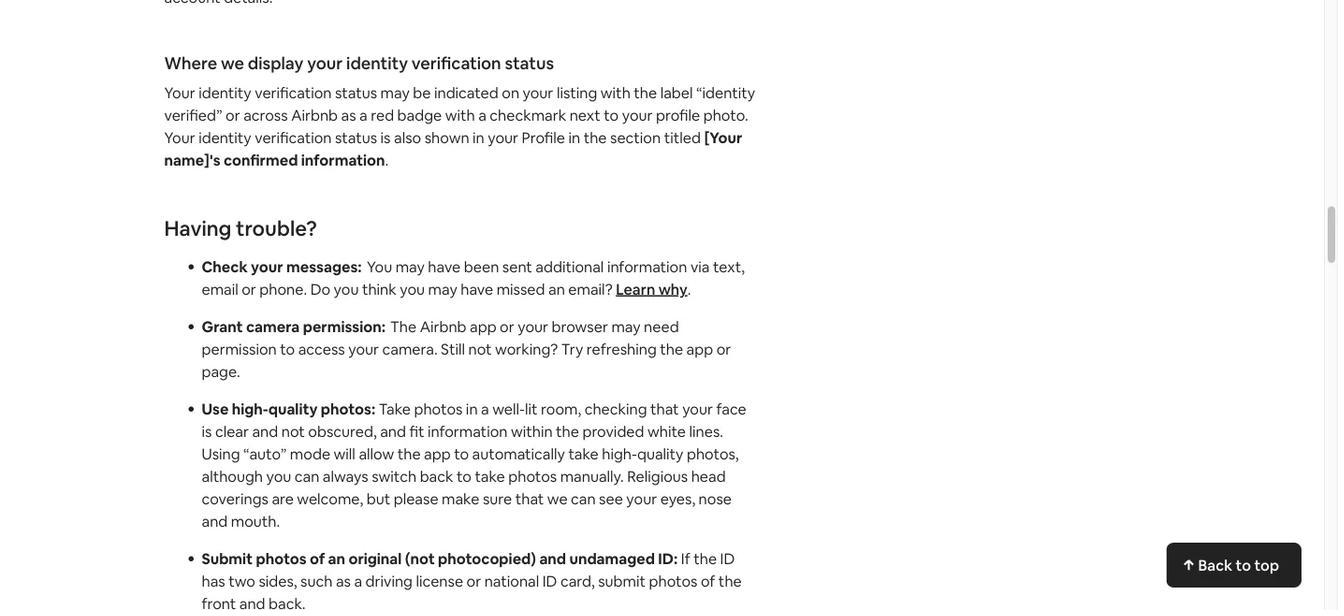 Task type: locate. For each thing, give the bounding box(es) containing it.
information down well-
[[428, 422, 508, 441]]

take up manually.
[[569, 444, 599, 463]]

information inside you may have been sent additional information via text, email or phone. do you think you may have missed an email?
[[608, 257, 688, 276]]

badge
[[398, 105, 442, 125]]

1 horizontal spatial is
[[381, 128, 391, 147]]

your up section
[[622, 105, 653, 125]]

0 vertical spatial as
[[341, 105, 356, 125]]

a down 'original'
[[354, 572, 362, 591]]

is left also
[[381, 128, 391, 147]]

is down use
[[202, 422, 212, 441]]

national
[[485, 572, 539, 591]]

0 vertical spatial verification
[[412, 52, 502, 74]]

photos inside 'if the id has two sides, such as a driving license or national id card, submit photos of the front and back.'
[[649, 572, 698, 591]]

0 vertical spatial with
[[601, 83, 631, 102]]

you up are
[[266, 467, 291, 486]]

we right where
[[221, 52, 244, 74]]

quality up mode in the left of the page
[[268, 399, 318, 418]]

such
[[301, 572, 333, 591]]

your up the name]'s
[[164, 128, 195, 147]]

0 vertical spatial identity
[[346, 52, 408, 74]]

0 vertical spatial that
[[651, 399, 679, 418]]

1 horizontal spatial quality
[[638, 444, 684, 463]]

2 horizontal spatial you
[[400, 279, 425, 299]]

id right if
[[720, 549, 735, 568]]

0 vertical spatial not
[[469, 339, 492, 359]]

learn why .
[[616, 279, 691, 299]]

1 vertical spatial not
[[282, 422, 305, 441]]

email?
[[569, 279, 613, 299]]

1 horizontal spatial information
[[428, 422, 508, 441]]

1 vertical spatial high-
[[602, 444, 638, 463]]

access
[[298, 339, 345, 359]]

eyes,
[[661, 489, 696, 508]]

1 vertical spatial information
[[608, 257, 688, 276]]

if
[[681, 549, 691, 568]]

your down the checkmark
[[488, 128, 519, 147]]

0 vertical spatial an
[[549, 279, 565, 299]]

are
[[272, 489, 294, 508]]

may inside your identity verification status may be indicated on your listing with the label "identity verified" or across airbnb as a red badge with a checkmark next to your profile photo. your identity verification status is also shown in your profile in the section titled
[[381, 83, 410, 102]]

identity down verified"
[[199, 128, 252, 147]]

not for obscured,
[[282, 422, 305, 441]]

as left the red at left top
[[341, 105, 356, 125]]

photos up sides,
[[256, 549, 307, 568]]

religious
[[627, 467, 688, 486]]

quality up religious
[[638, 444, 684, 463]]

in
[[473, 128, 485, 147], [569, 128, 581, 147], [466, 399, 478, 418]]

in right shown
[[473, 128, 485, 147]]

have down been
[[461, 279, 494, 299]]

and
[[252, 422, 278, 441], [380, 422, 406, 441], [202, 512, 228, 531], [540, 549, 566, 568], [239, 594, 265, 610]]

additional
[[536, 257, 604, 276]]

as right "such"
[[336, 572, 351, 591]]

the down the next
[[584, 128, 607, 147]]

0 horizontal spatial information
[[301, 150, 385, 169]]

id left card,
[[543, 572, 557, 591]]

0 horizontal spatial we
[[221, 52, 244, 74]]

identity up verified"
[[199, 83, 252, 102]]

you right do
[[334, 279, 359, 299]]

may up refreshing
[[612, 317, 641, 336]]

an up "such"
[[328, 549, 346, 568]]

the down the room, at the left bottom
[[556, 422, 579, 441]]

high-
[[232, 399, 268, 418], [602, 444, 638, 463]]

of down "nose"
[[701, 572, 716, 591]]

. down the red at left top
[[385, 150, 389, 169]]

or right email at the left
[[242, 279, 256, 299]]

app up the back
[[424, 444, 451, 463]]

and down coverings on the left of page
[[202, 512, 228, 531]]

verification up indicated
[[412, 52, 502, 74]]

automatically
[[472, 444, 565, 463]]

1 vertical spatial we
[[548, 489, 568, 508]]

or down photocopied) at bottom
[[467, 572, 481, 591]]

verification down across
[[255, 128, 332, 147]]

of inside 'if the id has two sides, such as a driving license or national id card, submit photos of the front and back.'
[[701, 572, 716, 591]]

1 vertical spatial as
[[336, 572, 351, 591]]

.
[[385, 150, 389, 169], [688, 279, 691, 299]]

switch
[[372, 467, 417, 486]]

a left well-
[[481, 399, 489, 418]]

photos,
[[687, 444, 739, 463]]

identity up the red at left top
[[346, 52, 408, 74]]

0 vertical spatial your
[[164, 83, 195, 102]]

not down use high-quality photos:
[[282, 422, 305, 441]]

not right still
[[469, 339, 492, 359]]

your up verified"
[[164, 83, 195, 102]]

with right listing
[[601, 83, 631, 102]]

2 horizontal spatial information
[[608, 257, 688, 276]]

. down via
[[688, 279, 691, 299]]

of up "such"
[[310, 549, 325, 568]]

0 horizontal spatial take
[[475, 467, 505, 486]]

0 horizontal spatial of
[[310, 549, 325, 568]]

2 vertical spatial status
[[335, 128, 377, 147]]

back
[[1199, 556, 1233, 575]]

via
[[691, 257, 710, 276]]

0 horizontal spatial airbnb
[[291, 105, 338, 125]]

airbnb inside your identity verification status may be indicated on your listing with the label "identity verified" or across airbnb as a red badge with a checkmark next to your profile photo. your identity verification status is also shown in your profile in the section titled
[[291, 105, 338, 125]]

0 horizontal spatial quality
[[268, 399, 318, 418]]

verification
[[412, 52, 502, 74], [255, 83, 332, 102], [255, 128, 332, 147]]

head
[[692, 467, 726, 486]]

2 vertical spatial information
[[428, 422, 508, 441]]

you
[[367, 257, 392, 276]]

0 horizontal spatial you
[[266, 467, 291, 486]]

do
[[310, 279, 331, 299]]

the
[[390, 317, 417, 336]]

your down religious
[[627, 489, 657, 508]]

the inside 'the airbnb app or your browser may need permission to access your camera. still not working? try refreshing the app or page.'
[[660, 339, 684, 359]]

top
[[1255, 556, 1280, 575]]

we inside take photos in a well-lit room, checking that your face is clear and not obscured, and fit information within the provided white lines. using "auto" mode will allow the app to automatically take high-quality photos, although you can always switch back to take photos manually. religious head coverings are welcome, but please make sure that we can see your eyes, nose and mouth.
[[548, 489, 568, 508]]

0 horizontal spatial id
[[543, 572, 557, 591]]

undamaged
[[570, 549, 655, 568]]

is inside your identity verification status may be indicated on your listing with the label "identity verified" or across airbnb as a red badge with a checkmark next to your profile photo. your identity verification status is also shown in your profile in the section titled
[[381, 128, 391, 147]]

1 horizontal spatial with
[[601, 83, 631, 102]]

in inside take photos in a well-lit room, checking that your face is clear and not obscured, and fit information within the provided white lines. using "auto" mode will allow the app to automatically take high-quality photos, although you can always switch back to take photos manually. religious head coverings are welcome, but please make sure that we can see your eyes, nose and mouth.
[[466, 399, 478, 418]]

and up "auto"
[[252, 422, 278, 441]]

0 horizontal spatial not
[[282, 422, 305, 441]]

1 vertical spatial of
[[701, 572, 716, 591]]

to inside 'the airbnb app or your browser may need permission to access your camera. still not working? try refreshing the app or page.'
[[280, 339, 295, 359]]

on
[[502, 83, 520, 102]]

0 vertical spatial information
[[301, 150, 385, 169]]

can down mode in the left of the page
[[295, 467, 320, 486]]

not inside 'the airbnb app or your browser may need permission to access your camera. still not working? try refreshing the app or page.'
[[469, 339, 492, 359]]

1 horizontal spatial an
[[549, 279, 565, 299]]

airbnb
[[291, 105, 338, 125], [420, 317, 467, 336]]

take up sure
[[475, 467, 505, 486]]

1 horizontal spatial airbnb
[[420, 317, 467, 336]]

status down where we display your identity verification status
[[335, 83, 377, 102]]

0 horizontal spatial an
[[328, 549, 346, 568]]

may up the red at left top
[[381, 83, 410, 102]]

with down indicated
[[445, 105, 475, 125]]

0 horizontal spatial with
[[445, 105, 475, 125]]

information up learn why link
[[608, 257, 688, 276]]

allow
[[359, 444, 394, 463]]

that up 'white'
[[651, 399, 679, 418]]

airbnb up still
[[420, 317, 467, 336]]

next
[[570, 105, 601, 125]]

the down "nose"
[[719, 572, 742, 591]]

0 vertical spatial can
[[295, 467, 320, 486]]

1 horizontal spatial take
[[569, 444, 599, 463]]

the left label
[[634, 83, 657, 102]]

0 horizontal spatial high-
[[232, 399, 268, 418]]

1 vertical spatial airbnb
[[420, 317, 467, 336]]

your up the checkmark
[[523, 83, 554, 102]]

photos up fit
[[414, 399, 463, 418]]

to
[[604, 105, 619, 125], [280, 339, 295, 359], [454, 444, 469, 463], [457, 467, 472, 486], [1236, 556, 1252, 575]]

have left been
[[428, 257, 461, 276]]

we down manually.
[[548, 489, 568, 508]]

airbnb right across
[[291, 105, 338, 125]]

1 horizontal spatial high-
[[602, 444, 638, 463]]

status down the red at left top
[[335, 128, 377, 147]]

2 horizontal spatial app
[[687, 339, 714, 359]]

indicated
[[434, 83, 499, 102]]

your
[[164, 83, 195, 102], [164, 128, 195, 147]]

1 vertical spatial can
[[571, 489, 596, 508]]

1 vertical spatial your
[[164, 128, 195, 147]]

or left across
[[226, 105, 240, 125]]

high- up clear
[[232, 399, 268, 418]]

identity
[[346, 52, 408, 74], [199, 83, 252, 102], [199, 128, 252, 147]]

can
[[295, 467, 320, 486], [571, 489, 596, 508]]

0 vertical spatial take
[[569, 444, 599, 463]]

0 vertical spatial quality
[[268, 399, 318, 418]]

use high-quality photos:
[[202, 399, 376, 418]]

white
[[648, 422, 686, 441]]

information inside [your name]'s confirmed information
[[301, 150, 385, 169]]

having
[[164, 215, 232, 242]]

make
[[442, 489, 480, 508]]

driving
[[366, 572, 413, 591]]

you right the think
[[400, 279, 425, 299]]

is inside take photos in a well-lit room, checking that your face is clear and not obscured, and fit information within the provided white lines. using "auto" mode will allow the app to automatically take high-quality photos, although you can always switch back to take photos manually. religious head coverings are welcome, but please make sure that we can see your eyes, nose and mouth.
[[202, 422, 212, 441]]

an inside you may have been sent additional information via text, email or phone. do you think you may have missed an email?
[[549, 279, 565, 299]]

mode
[[290, 444, 331, 463]]

as inside your identity verification status may be indicated on your listing with the label "identity verified" or across airbnb as a red badge with a checkmark next to your profile photo. your identity verification status is also shown in your profile in the section titled
[[341, 105, 356, 125]]

can down manually.
[[571, 489, 596, 508]]

1 horizontal spatial .
[[688, 279, 691, 299]]

sides,
[[259, 572, 297, 591]]

0 horizontal spatial app
[[424, 444, 451, 463]]

may up still
[[428, 279, 458, 299]]

using
[[202, 444, 240, 463]]

2 vertical spatial identity
[[199, 128, 252, 147]]

display
[[248, 52, 304, 74]]

high- down the provided
[[602, 444, 638, 463]]

1 vertical spatial take
[[475, 467, 505, 486]]

a
[[360, 105, 368, 125], [479, 105, 487, 125], [481, 399, 489, 418], [354, 572, 362, 591]]

in left well-
[[466, 399, 478, 418]]

an down additional
[[549, 279, 565, 299]]

section
[[610, 128, 661, 147]]

status up on at the left top of page
[[505, 52, 554, 74]]

app down why
[[687, 339, 714, 359]]

0 horizontal spatial is
[[202, 422, 212, 441]]

the
[[634, 83, 657, 102], [584, 128, 607, 147], [660, 339, 684, 359], [556, 422, 579, 441], [398, 444, 421, 463], [694, 549, 717, 568], [719, 572, 742, 591]]

1 horizontal spatial we
[[548, 489, 568, 508]]

0 vertical spatial we
[[221, 52, 244, 74]]

may right you in the left top of the page
[[396, 257, 425, 276]]

page.
[[202, 362, 240, 381]]

photos down id:
[[649, 572, 698, 591]]

1 horizontal spatial that
[[651, 399, 679, 418]]

1 your from the top
[[164, 83, 195, 102]]

1 horizontal spatial app
[[470, 317, 497, 336]]

red
[[371, 105, 394, 125]]

information down the red at left top
[[301, 150, 385, 169]]

room,
[[541, 399, 582, 418]]

in down the next
[[569, 128, 581, 147]]

that right sure
[[516, 489, 544, 508]]

think
[[362, 279, 397, 299]]

0 vertical spatial airbnb
[[291, 105, 338, 125]]

0 vertical spatial is
[[381, 128, 391, 147]]

camera
[[246, 317, 300, 336]]

although
[[202, 467, 263, 486]]

2 vertical spatial app
[[424, 444, 451, 463]]

browser
[[552, 317, 608, 336]]

name]'s
[[164, 150, 221, 169]]

photos
[[414, 399, 463, 418], [509, 467, 557, 486], [256, 549, 307, 568], [649, 572, 698, 591]]

1 vertical spatial is
[[202, 422, 212, 441]]

status
[[505, 52, 554, 74], [335, 83, 377, 102], [335, 128, 377, 147]]

clear
[[215, 422, 249, 441]]

1 horizontal spatial id
[[720, 549, 735, 568]]

fit
[[410, 422, 425, 441]]

1 horizontal spatial of
[[701, 572, 716, 591]]

0 horizontal spatial .
[[385, 150, 389, 169]]

quality inside take photos in a well-lit room, checking that your face is clear and not obscured, and fit information within the provided white lines. using "auto" mode will allow the app to automatically take high-quality photos, although you can always switch back to take photos manually. religious head coverings are welcome, but please make sure that we can see your eyes, nose and mouth.
[[638, 444, 684, 463]]

verification down display
[[255, 83, 332, 102]]

1 vertical spatial quality
[[638, 444, 684, 463]]

and down two
[[239, 594, 265, 610]]

sent
[[503, 257, 533, 276]]

1 horizontal spatial not
[[469, 339, 492, 359]]

your identity verification status may be indicated on your listing with the label "identity verified" or across airbnb as a red badge with a checkmark next to your profile photo. your identity verification status is also shown in your profile in the section titled
[[164, 83, 756, 147]]

the down need
[[660, 339, 684, 359]]

app up working?
[[470, 317, 497, 336]]

still
[[441, 339, 465, 359]]

1 vertical spatial with
[[445, 105, 475, 125]]

we
[[221, 52, 244, 74], [548, 489, 568, 508]]

check
[[202, 257, 248, 276]]

airbnb inside 'the airbnb app or your browser may need permission to access your camera. still not working? try refreshing the app or page.'
[[420, 317, 467, 336]]

you may have been sent additional information via text, email or phone. do you think you may have missed an email?
[[202, 257, 745, 299]]

a inside take photos in a well-lit room, checking that your face is clear and not obscured, and fit information within the provided white lines. using "auto" mode will allow the app to automatically take high-quality photos, although you can always switch back to take photos manually. religious head coverings are welcome, but please make sure that we can see your eyes, nose and mouth.
[[481, 399, 489, 418]]

1 vertical spatial that
[[516, 489, 544, 508]]

a inside 'if the id has two sides, such as a driving license or national id card, submit photos of the front and back.'
[[354, 572, 362, 591]]

not inside take photos in a well-lit room, checking that your face is clear and not obscured, and fit information within the provided white lines. using "auto" mode will allow the app to automatically take high-quality photos, although you can always switch back to take photos manually. religious head coverings are welcome, but please make sure that we can see your eyes, nose and mouth.
[[282, 422, 305, 441]]



Task type: describe. For each thing, give the bounding box(es) containing it.
photos down automatically
[[509, 467, 557, 486]]

2 your from the top
[[164, 128, 195, 147]]

0 vertical spatial .
[[385, 150, 389, 169]]

a down indicated
[[479, 105, 487, 125]]

verified"
[[164, 105, 222, 125]]

2 vertical spatial verification
[[255, 128, 332, 147]]

learn why link
[[616, 279, 688, 299]]

"auto"
[[244, 444, 287, 463]]

grant camera permission:
[[202, 317, 390, 336]]

1 vertical spatial verification
[[255, 83, 332, 102]]

grant
[[202, 317, 243, 336]]

confirmed
[[224, 150, 298, 169]]

1 vertical spatial .
[[688, 279, 691, 299]]

information inside take photos in a well-lit room, checking that your face is clear and not obscured, and fit information within the provided white lines. using "auto" mode will allow the app to automatically take high-quality photos, although you can always switch back to take photos manually. religious head coverings are welcome, but please make sure that we can see your eyes, nose and mouth.
[[428, 422, 508, 441]]

been
[[464, 257, 499, 276]]

id:
[[659, 549, 678, 568]]

if the id has two sides, such as a driving license or national id card, submit photos of the front and back.
[[202, 549, 742, 610]]

the right if
[[694, 549, 717, 568]]

and inside 'if the id has two sides, such as a driving license or national id card, submit photos of the front and back.'
[[239, 594, 265, 610]]

(not
[[405, 549, 435, 568]]

back to top button
[[1167, 543, 1302, 588]]

always
[[323, 467, 369, 486]]

and up card,
[[540, 549, 566, 568]]

but
[[367, 489, 391, 508]]

to inside your identity verification status may be indicated on your listing with the label "identity verified" or across airbnb as a red badge with a checkmark next to your profile photo. your identity verification status is also shown in your profile in the section titled
[[604, 105, 619, 125]]

submit photos of an original (not photocopied) and undamaged id:
[[202, 549, 678, 568]]

text,
[[713, 257, 745, 276]]

may inside 'the airbnb app or your browser may need permission to access your camera. still not working? try refreshing the app or page.'
[[612, 317, 641, 336]]

email
[[202, 279, 239, 299]]

0 vertical spatial high-
[[232, 399, 268, 418]]

where we display your identity verification status
[[164, 52, 554, 74]]

0 vertical spatial of
[[310, 549, 325, 568]]

not for working?
[[469, 339, 492, 359]]

1 vertical spatial status
[[335, 83, 377, 102]]

1 vertical spatial identity
[[199, 83, 252, 102]]

as inside 'if the id has two sides, such as a driving license or national id card, submit photos of the front and back.'
[[336, 572, 351, 591]]

you inside take photos in a well-lit room, checking that your face is clear and not obscured, and fit information within the provided white lines. using "auto" mode will allow the app to automatically take high-quality photos, although you can always switch back to take photos manually. religious head coverings are welcome, but please make sure that we can see your eyes, nose and mouth.
[[266, 467, 291, 486]]

1 horizontal spatial can
[[571, 489, 596, 508]]

back.
[[269, 594, 306, 610]]

shown
[[425, 128, 470, 147]]

back
[[420, 467, 454, 486]]

back to top
[[1199, 556, 1280, 575]]

label
[[661, 83, 693, 102]]

checkmark
[[490, 105, 567, 125]]

or up face
[[717, 339, 731, 359]]

your up working?
[[518, 317, 549, 336]]

license
[[416, 572, 464, 591]]

and down take
[[380, 422, 406, 441]]

listing
[[557, 83, 598, 102]]

messages:
[[286, 257, 362, 276]]

0 vertical spatial id
[[720, 549, 735, 568]]

profile
[[522, 128, 565, 147]]

will
[[334, 444, 356, 463]]

1 vertical spatial an
[[328, 549, 346, 568]]

0 vertical spatial status
[[505, 52, 554, 74]]

or inside your identity verification status may be indicated on your listing with the label "identity verified" or across airbnb as a red badge with a checkmark next to your profile photo. your identity verification status is also shown in your profile in the section titled
[[226, 105, 240, 125]]

the airbnb app or your browser may need permission to access your camera. still not working? try refreshing the app or page.
[[202, 317, 731, 381]]

manually.
[[560, 467, 624, 486]]

0 horizontal spatial that
[[516, 489, 544, 508]]

use
[[202, 399, 229, 418]]

your up the phone.
[[251, 257, 283, 276]]

0 horizontal spatial can
[[295, 467, 320, 486]]

why
[[659, 279, 688, 299]]

0 vertical spatial app
[[470, 317, 497, 336]]

phone.
[[260, 279, 307, 299]]

take photos in a well-lit room, checking that your face is clear and not obscured, and fit information within the provided white lines. using "auto" mode will allow the app to automatically take high-quality photos, although you can always switch back to take photos manually. religious head coverings are welcome, but please make sure that we can see your eyes, nose and mouth.
[[202, 399, 747, 531]]

your up lines.
[[683, 399, 713, 418]]

welcome,
[[297, 489, 363, 508]]

front
[[202, 594, 236, 610]]

please
[[394, 489, 439, 508]]

has
[[202, 572, 225, 591]]

or inside 'if the id has two sides, such as a driving license or national id card, submit photos of the front and back.'
[[467, 572, 481, 591]]

take
[[379, 399, 411, 418]]

be
[[413, 83, 431, 102]]

permission:
[[303, 317, 386, 336]]

titled
[[664, 128, 701, 147]]

or up working?
[[500, 317, 515, 336]]

checking
[[585, 399, 647, 418]]

your down the permission:
[[348, 339, 379, 359]]

sure
[[483, 489, 512, 508]]

check your messages:
[[202, 257, 362, 276]]

trouble?
[[236, 215, 317, 242]]

your right display
[[307, 52, 343, 74]]

1 vertical spatial have
[[461, 279, 494, 299]]

also
[[394, 128, 421, 147]]

the down fit
[[398, 444, 421, 463]]

obscured,
[[308, 422, 377, 441]]

[your
[[704, 128, 743, 147]]

where
[[164, 52, 217, 74]]

or inside you may have been sent additional information via text, email or phone. do you think you may have missed an email?
[[242, 279, 256, 299]]

1 horizontal spatial you
[[334, 279, 359, 299]]

camera.
[[382, 339, 438, 359]]

well-
[[493, 399, 525, 418]]

1 vertical spatial id
[[543, 572, 557, 591]]

original
[[349, 549, 402, 568]]

1 vertical spatial app
[[687, 339, 714, 359]]

photocopied)
[[438, 549, 537, 568]]

submit
[[598, 572, 646, 591]]

missed
[[497, 279, 545, 299]]

card,
[[561, 572, 595, 591]]

coverings
[[202, 489, 269, 508]]

"identity
[[697, 83, 756, 102]]

profile
[[656, 105, 701, 125]]

submit
[[202, 549, 253, 568]]

try
[[562, 339, 584, 359]]

0 vertical spatial have
[[428, 257, 461, 276]]

see
[[599, 489, 623, 508]]

permission
[[202, 339, 277, 359]]

photos:
[[321, 399, 376, 418]]

two
[[229, 572, 255, 591]]

a left the red at left top
[[360, 105, 368, 125]]

to inside button
[[1236, 556, 1252, 575]]

app inside take photos in a well-lit room, checking that your face is clear and not obscured, and fit information within the provided white lines. using "auto" mode will allow the app to automatically take high-quality photos, although you can always switch back to take photos manually. religious head coverings are welcome, but please make sure that we can see your eyes, nose and mouth.
[[424, 444, 451, 463]]

provided
[[583, 422, 645, 441]]

having trouble?
[[164, 215, 317, 242]]

high- inside take photos in a well-lit room, checking that your face is clear and not obscured, and fit information within the provided white lines. using "auto" mode will allow the app to automatically take high-quality photos, although you can always switch back to take photos manually. religious head coverings are welcome, but please make sure that we can see your eyes, nose and mouth.
[[602, 444, 638, 463]]



Task type: vqa. For each thing, say whether or not it's contained in the screenshot.
hosting
no



